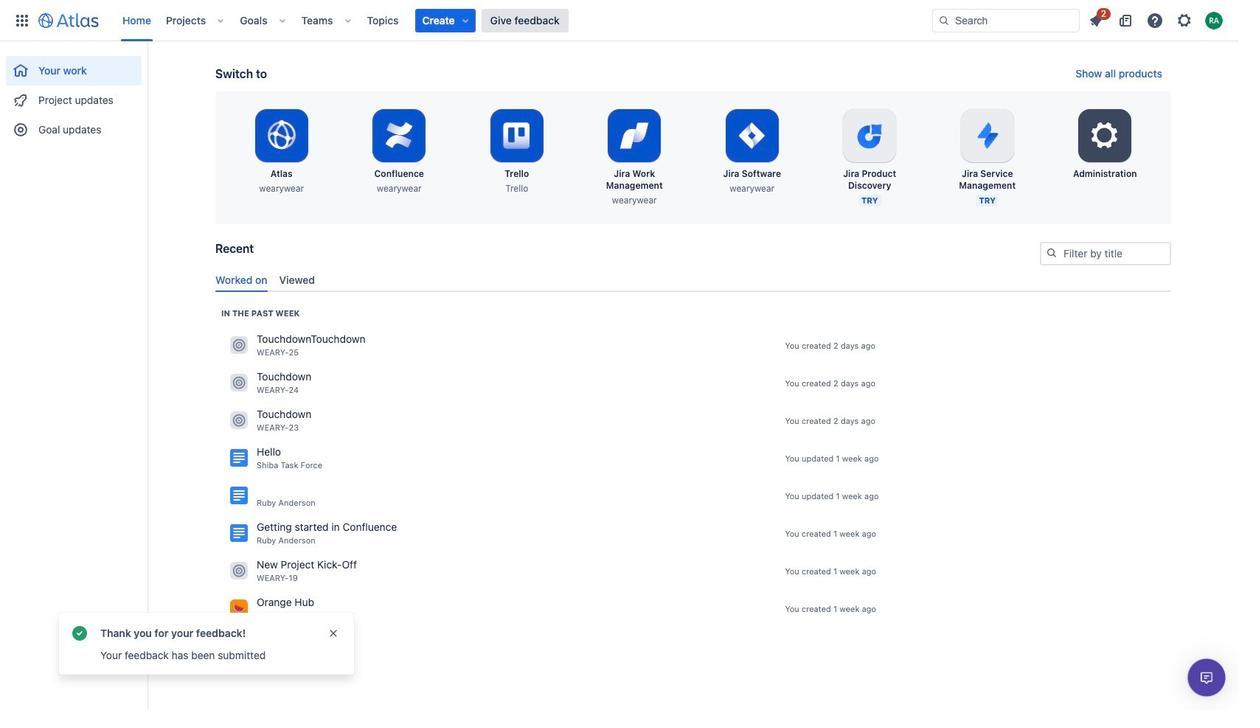 Task type: locate. For each thing, give the bounding box(es) containing it.
None search field
[[933, 8, 1080, 32]]

banner
[[0, 0, 1240, 41]]

Filter by title field
[[1042, 243, 1170, 264]]

Search field
[[933, 8, 1080, 32]]

tab list
[[210, 268, 1178, 292]]

2 townsquare image from the top
[[230, 374, 248, 392]]

1 confluence image from the top
[[230, 487, 248, 505]]

townsquare image
[[230, 337, 248, 354], [230, 374, 248, 392], [230, 412, 248, 430], [230, 563, 248, 580], [230, 600, 248, 618]]

heading
[[221, 308, 300, 319]]

switch to... image
[[13, 11, 31, 29]]

dismiss image
[[328, 628, 339, 640]]

confluence image
[[230, 487, 248, 505], [230, 525, 248, 543]]

0 vertical spatial confluence image
[[230, 487, 248, 505]]

confluence image
[[230, 450, 248, 467]]

5 townsquare image from the top
[[230, 600, 248, 618]]

1 vertical spatial confluence image
[[230, 525, 248, 543]]

search image
[[939, 14, 950, 26]]

3 townsquare image from the top
[[230, 412, 248, 430]]

group
[[6, 41, 142, 149]]

search image
[[1046, 247, 1058, 259]]



Task type: describe. For each thing, give the bounding box(es) containing it.
settings image
[[1088, 118, 1123, 153]]

1 townsquare image from the top
[[230, 337, 248, 354]]

2 confluence image from the top
[[230, 525, 248, 543]]

settings image
[[1176, 11, 1194, 29]]

top element
[[9, 0, 933, 41]]

account image
[[1206, 11, 1223, 29]]

help image
[[1147, 11, 1164, 29]]

4 townsquare image from the top
[[230, 563, 248, 580]]

notifications image
[[1088, 11, 1105, 29]]



Task type: vqa. For each thing, say whether or not it's contained in the screenshot.
Writing mode icon
no



